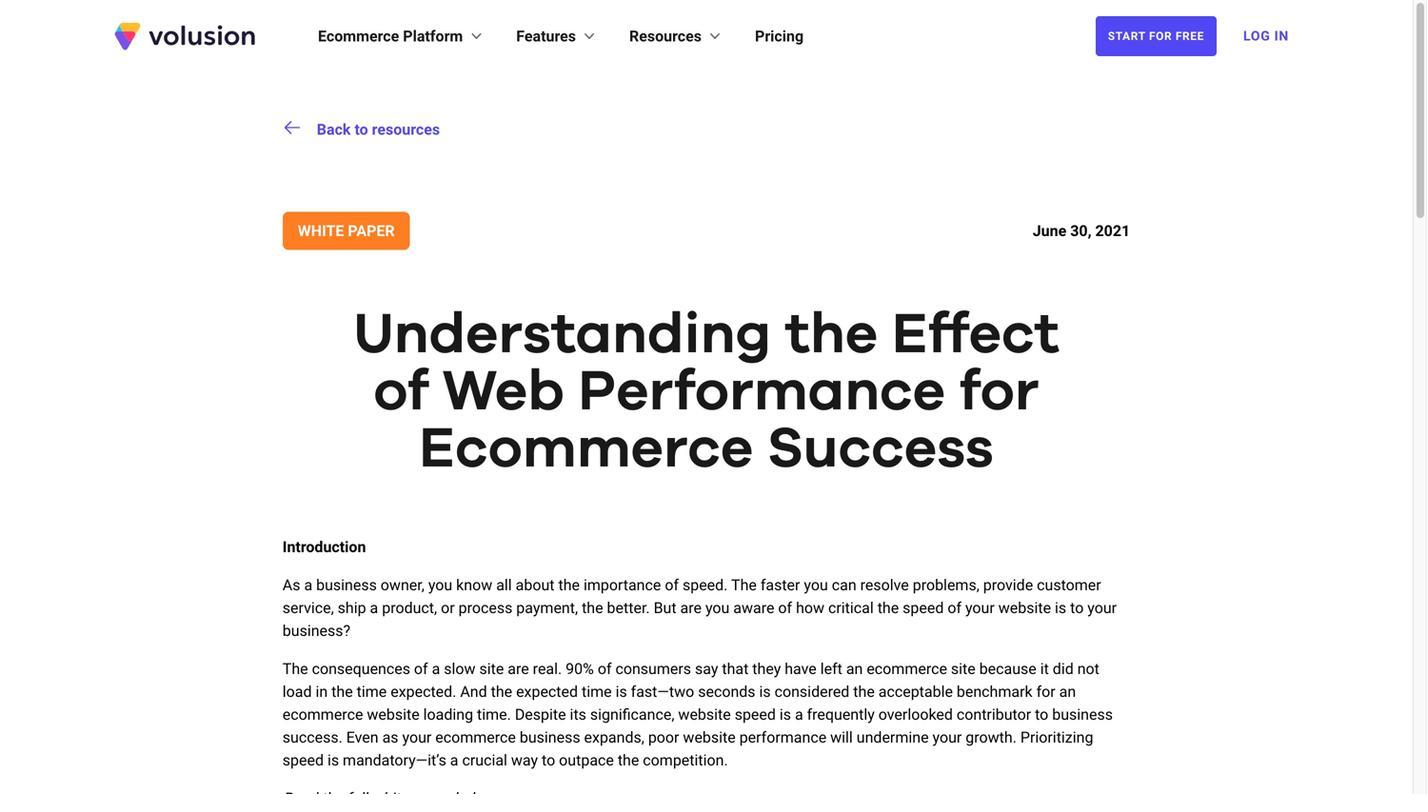 Task type: locate. For each thing, give the bounding box(es) containing it.
for
[[960, 364, 1040, 421], [1037, 683, 1056, 701]]

you up how on the bottom
[[804, 576, 829, 594]]

0 vertical spatial business
[[316, 576, 377, 594]]

ecommerce down in
[[283, 706, 363, 724]]

1 horizontal spatial time
[[582, 683, 612, 701]]

0 horizontal spatial ecommerce
[[283, 706, 363, 724]]

1 vertical spatial ecommerce
[[419, 421, 754, 479]]

are right but
[[681, 599, 702, 617]]

0 vertical spatial ecommerce
[[867, 660, 948, 678]]

resources button
[[630, 25, 725, 48]]

1 vertical spatial are
[[508, 660, 529, 678]]

0 horizontal spatial are
[[508, 660, 529, 678]]

faster
[[761, 576, 801, 594]]

expected.
[[391, 683, 457, 701]]

all
[[496, 576, 512, 594]]

is up performance
[[780, 706, 792, 724]]

frequently
[[807, 706, 875, 724]]

to inside as a business owner, you know all about the importance of speed. the faster you can resolve problems, provide customer service, ship a product, or process payment, the better. but are you aware of how critical the speed of your website is to your business?
[[1071, 599, 1084, 617]]

a left slow at the left of the page
[[432, 660, 440, 678]]

a right as
[[304, 576, 313, 594]]

time down consequences
[[357, 683, 387, 701]]

ecommerce up acceptable
[[867, 660, 948, 678]]

1 horizontal spatial an
[[1060, 683, 1077, 701]]

the up load
[[283, 660, 308, 678]]

1 horizontal spatial site
[[951, 660, 976, 678]]

0 horizontal spatial site
[[480, 660, 504, 678]]

the consequences of a slow site are real. 90% of consumers say that they have left an ecommerce site because it did not load in the time expected. and the expected time is fast—two seconds is considered the acceptable benchmark for an ecommerce website loading time. despite its significance, website speed is a frequently overlooked contributor to business success. even as your ecommerce business expands, poor website performance will undermine your growth. prioritizing speed is mandatory—it's a crucial way to outpace the competition.
[[283, 660, 1113, 770]]

its
[[570, 706, 587, 724]]

ecommerce up "crucial"
[[436, 729, 516, 747]]

even
[[346, 729, 379, 747]]

a
[[304, 576, 313, 594], [370, 599, 378, 617], [432, 660, 440, 678], [795, 706, 804, 724], [450, 752, 459, 770]]

1 vertical spatial speed
[[735, 706, 776, 724]]

have
[[785, 660, 817, 678]]

site up benchmark at right bottom
[[951, 660, 976, 678]]

contributor
[[957, 706, 1032, 724]]

effect
[[892, 307, 1060, 364]]

considered
[[775, 683, 850, 701]]

features button
[[517, 25, 599, 48]]

outpace
[[559, 752, 614, 770]]

to up prioritizing
[[1035, 706, 1049, 724]]

you down speed.
[[706, 599, 730, 617]]

business up prioritizing
[[1053, 706, 1113, 724]]

start for free link
[[1096, 16, 1217, 56]]

1 site from the left
[[480, 660, 504, 678]]

time
[[357, 683, 387, 701], [582, 683, 612, 701]]

success
[[768, 421, 994, 479]]

1 vertical spatial for
[[1037, 683, 1056, 701]]

2 vertical spatial business
[[520, 729, 581, 747]]

1 vertical spatial the
[[283, 660, 308, 678]]

website up "as" on the bottom of the page
[[367, 706, 420, 724]]

site up and
[[480, 660, 504, 678]]

2 vertical spatial ecommerce
[[436, 729, 516, 747]]

left
[[821, 660, 843, 678]]

1 horizontal spatial speed
[[735, 706, 776, 724]]

despite
[[515, 706, 566, 724]]

for inside the consequences of a slow site are real. 90% of consumers say that they have left an ecommerce site because it did not load in the time expected. and the expected time is fast—two seconds is considered the acceptable benchmark for an ecommerce website loading time. despite its significance, website speed is a frequently overlooked contributor to business success. even as your ecommerce business expands, poor website performance will undermine your growth. prioritizing speed is mandatory—it's a crucial way to outpace the competition.
[[1037, 683, 1056, 701]]

ecommerce inside dropdown button
[[318, 27, 399, 45]]

0 horizontal spatial an
[[847, 660, 863, 678]]

to down customer
[[1071, 599, 1084, 617]]

2 time from the left
[[582, 683, 612, 701]]

0 vertical spatial an
[[847, 660, 863, 678]]

resolve
[[861, 576, 909, 594]]

are left real.
[[508, 660, 529, 678]]

website down provide at bottom right
[[999, 599, 1052, 617]]

you up or
[[428, 576, 453, 594]]

acceptable
[[879, 683, 953, 701]]

1 vertical spatial business
[[1053, 706, 1113, 724]]

0 horizontal spatial business
[[316, 576, 377, 594]]

0 horizontal spatial the
[[283, 660, 308, 678]]

is down customer
[[1055, 599, 1067, 617]]

back to resources
[[317, 120, 440, 139]]

for inside understanding the effect of web performance for ecommerce success
[[960, 364, 1040, 421]]

website inside as a business owner, you know all about the importance of speed. the faster you can resolve problems, provide customer service, ship a product, or process payment, the better. but are you aware of how critical the speed of your website is to your business?
[[999, 599, 1052, 617]]

of inside understanding the effect of web performance for ecommerce success
[[374, 364, 429, 421]]

back to resources link
[[283, 118, 440, 141]]

are
[[681, 599, 702, 617], [508, 660, 529, 678]]

is up the significance,
[[616, 683, 627, 701]]

1 horizontal spatial ecommerce
[[436, 729, 516, 747]]

1 horizontal spatial you
[[706, 599, 730, 617]]

1 horizontal spatial ecommerce
[[419, 421, 754, 479]]

an down did at the bottom
[[1060, 683, 1077, 701]]

poor
[[648, 729, 680, 747]]

2 horizontal spatial speed
[[903, 599, 944, 617]]

june
[[1033, 222, 1067, 240]]

critical
[[829, 599, 874, 617]]

1 time from the left
[[357, 683, 387, 701]]

site
[[480, 660, 504, 678], [951, 660, 976, 678]]

1 horizontal spatial business
[[520, 729, 581, 747]]

process
[[459, 599, 513, 617]]

of
[[374, 364, 429, 421], [665, 576, 679, 594], [779, 599, 793, 617], [948, 599, 962, 617], [414, 660, 428, 678], [598, 660, 612, 678]]

ecommerce
[[867, 660, 948, 678], [283, 706, 363, 724], [436, 729, 516, 747]]

start for free
[[1109, 30, 1205, 43]]

your
[[966, 599, 995, 617], [1088, 599, 1117, 617], [402, 729, 432, 747], [933, 729, 962, 747]]

0 vertical spatial speed
[[903, 599, 944, 617]]

speed down success.
[[283, 752, 324, 770]]

resources
[[630, 27, 702, 45]]

0 vertical spatial are
[[681, 599, 702, 617]]

speed up performance
[[735, 706, 776, 724]]

free
[[1176, 30, 1205, 43]]

consequences
[[312, 660, 411, 678]]

log in
[[1244, 28, 1290, 44]]

is down "they"
[[760, 683, 771, 701]]

say
[[695, 660, 719, 678]]

growth.
[[966, 729, 1017, 747]]

business down despite
[[520, 729, 581, 747]]

your right "as" on the bottom of the page
[[402, 729, 432, 747]]

is
[[1055, 599, 1067, 617], [616, 683, 627, 701], [760, 683, 771, 701], [780, 706, 792, 724], [328, 752, 339, 770]]

customer
[[1037, 576, 1102, 594]]

are inside as a business owner, you know all about the importance of speed. the faster you can resolve problems, provide customer service, ship a product, or process payment, the better. but are you aware of how critical the speed of your website is to your business?
[[681, 599, 702, 617]]

pricing link
[[755, 25, 804, 48]]

seconds
[[698, 683, 756, 701]]

the inside the consequences of a slow site are real. 90% of consumers say that they have left an ecommerce site because it did not load in the time expected. and the expected time is fast—two seconds is considered the acceptable benchmark for an ecommerce website loading time. despite its significance, website speed is a frequently overlooked contributor to business success. even as your ecommerce business expands, poor website performance will undermine your growth. prioritizing speed is mandatory—it's a crucial way to outpace the competition.
[[283, 660, 308, 678]]

are inside the consequences of a slow site are real. 90% of consumers say that they have left an ecommerce site because it did not load in the time expected. and the expected time is fast—two seconds is considered the acceptable benchmark for an ecommerce website loading time. despite its significance, website speed is a frequently overlooked contributor to business success. even as your ecommerce business expands, poor website performance will undermine your growth. prioritizing speed is mandatory—it's a crucial way to outpace the competition.
[[508, 660, 529, 678]]

better.
[[607, 599, 650, 617]]

your down customer
[[1088, 599, 1117, 617]]

0 horizontal spatial you
[[428, 576, 453, 594]]

2 horizontal spatial ecommerce
[[867, 660, 948, 678]]

it
[[1041, 660, 1050, 678]]

speed down problems,
[[903, 599, 944, 617]]

time down "90%"
[[582, 683, 612, 701]]

an right left
[[847, 660, 863, 678]]

white
[[298, 222, 344, 240]]

a down considered
[[795, 706, 804, 724]]

you
[[428, 576, 453, 594], [804, 576, 829, 594], [706, 599, 730, 617]]

your down provide at bottom right
[[966, 599, 995, 617]]

consumers
[[616, 660, 692, 678]]

as
[[283, 576, 301, 594]]

speed
[[903, 599, 944, 617], [735, 706, 776, 724], [283, 752, 324, 770]]

prioritizing
[[1021, 729, 1094, 747]]

0 horizontal spatial speed
[[283, 752, 324, 770]]

1 horizontal spatial are
[[681, 599, 702, 617]]

an
[[847, 660, 863, 678], [1060, 683, 1077, 701]]

business
[[316, 576, 377, 594], [1053, 706, 1113, 724], [520, 729, 581, 747]]

0 horizontal spatial ecommerce
[[318, 27, 399, 45]]

expected
[[516, 683, 578, 701]]

2 horizontal spatial you
[[804, 576, 829, 594]]

the inside as a business owner, you know all about the importance of speed. the faster you can resolve problems, provide customer service, ship a product, or process payment, the better. but are you aware of how critical the speed of your website is to your business?
[[732, 576, 757, 594]]

business up ship
[[316, 576, 377, 594]]

ecommerce
[[318, 27, 399, 45], [419, 421, 754, 479]]

2 horizontal spatial business
[[1053, 706, 1113, 724]]

1 horizontal spatial the
[[732, 576, 757, 594]]

0 vertical spatial the
[[732, 576, 757, 594]]

log
[[1244, 28, 1271, 44]]

the up aware
[[732, 576, 757, 594]]

a right ship
[[370, 599, 378, 617]]

0 horizontal spatial time
[[357, 683, 387, 701]]

0 vertical spatial for
[[960, 364, 1040, 421]]

0 vertical spatial ecommerce
[[318, 27, 399, 45]]



Task type: describe. For each thing, give the bounding box(es) containing it.
introduction
[[283, 538, 366, 556]]

speed.
[[683, 576, 728, 594]]

mandatory—it's
[[343, 752, 447, 770]]

white paper
[[298, 222, 395, 240]]

ship
[[338, 599, 366, 617]]

problems,
[[913, 576, 980, 594]]

in
[[316, 683, 328, 701]]

will
[[831, 729, 853, 747]]

significance,
[[590, 706, 675, 724]]

load
[[283, 683, 312, 701]]

30,
[[1071, 222, 1092, 240]]

provide
[[984, 576, 1034, 594]]

log in link
[[1233, 15, 1301, 57]]

in
[[1275, 28, 1290, 44]]

your down overlooked
[[933, 729, 962, 747]]

2 vertical spatial speed
[[283, 752, 324, 770]]

90%
[[566, 660, 594, 678]]

owner,
[[381, 576, 425, 594]]

they
[[753, 660, 781, 678]]

benchmark
[[957, 683, 1033, 701]]

loading
[[424, 706, 473, 724]]

overlooked
[[879, 706, 953, 724]]

crucial
[[462, 752, 508, 770]]

competition.
[[643, 752, 728, 770]]

fast—two
[[631, 683, 695, 701]]

about
[[516, 576, 555, 594]]

to right way
[[542, 752, 556, 770]]

the inside understanding the effect of web performance for ecommerce success
[[786, 307, 878, 364]]

website up competition. at the bottom
[[683, 729, 736, 747]]

understanding
[[354, 307, 772, 364]]

pricing
[[755, 27, 804, 45]]

did
[[1053, 660, 1074, 678]]

is inside as a business owner, you know all about the importance of speed. the faster you can resolve problems, provide customer service, ship a product, or process payment, the better. but are you aware of how critical the speed of your website is to your business?
[[1055, 599, 1067, 617]]

website down seconds
[[679, 706, 731, 724]]

as
[[383, 729, 399, 747]]

paper
[[348, 222, 395, 240]]

ecommerce inside understanding the effect of web performance for ecommerce success
[[419, 421, 754, 479]]

not
[[1078, 660, 1100, 678]]

payment,
[[517, 599, 578, 617]]

ecommerce platform
[[318, 27, 463, 45]]

2021
[[1096, 222, 1131, 240]]

but
[[654, 599, 677, 617]]

aware
[[734, 599, 775, 617]]

understanding the effect of web performance for ecommerce success
[[354, 307, 1060, 479]]

a left "crucial"
[[450, 752, 459, 770]]

slow
[[444, 660, 476, 678]]

success.
[[283, 729, 343, 747]]

platform
[[403, 27, 463, 45]]

how
[[796, 599, 825, 617]]

ecommerce platform button
[[318, 25, 486, 48]]

service,
[[283, 599, 334, 617]]

features
[[517, 27, 576, 45]]

1 vertical spatial an
[[1060, 683, 1077, 701]]

to right back
[[355, 120, 368, 139]]

performance
[[578, 364, 946, 421]]

and
[[460, 683, 487, 701]]

back
[[317, 120, 351, 139]]

business inside as a business owner, you know all about the importance of speed. the faster you can resolve problems, provide customer service, ship a product, or process payment, the better. but are you aware of how critical the speed of your website is to your business?
[[316, 576, 377, 594]]

importance
[[584, 576, 661, 594]]

as a business owner, you know all about the importance of speed. the faster you can resolve problems, provide customer service, ship a product, or process payment, the better. but are you aware of how critical the speed of your website is to your business?
[[283, 576, 1117, 640]]

resources
[[372, 120, 440, 139]]

undermine
[[857, 729, 929, 747]]

web
[[443, 364, 565, 421]]

know
[[456, 576, 493, 594]]

expands,
[[584, 729, 645, 747]]

june 30, 2021
[[1033, 222, 1131, 240]]

speed inside as a business owner, you know all about the importance of speed. the faster you can resolve problems, provide customer service, ship a product, or process payment, the better. but are you aware of how critical the speed of your website is to your business?
[[903, 599, 944, 617]]

or
[[441, 599, 455, 617]]

1 vertical spatial ecommerce
[[283, 706, 363, 724]]

real.
[[533, 660, 562, 678]]

is down success.
[[328, 752, 339, 770]]

way
[[511, 752, 538, 770]]

that
[[722, 660, 749, 678]]

for
[[1150, 30, 1173, 43]]

business?
[[283, 622, 351, 640]]

time.
[[477, 706, 511, 724]]

product,
[[382, 599, 437, 617]]

2 site from the left
[[951, 660, 976, 678]]

because
[[980, 660, 1037, 678]]

start
[[1109, 30, 1146, 43]]

performance
[[740, 729, 827, 747]]



Task type: vqa. For each thing, say whether or not it's contained in the screenshot.
"before" at the left of the page
no



